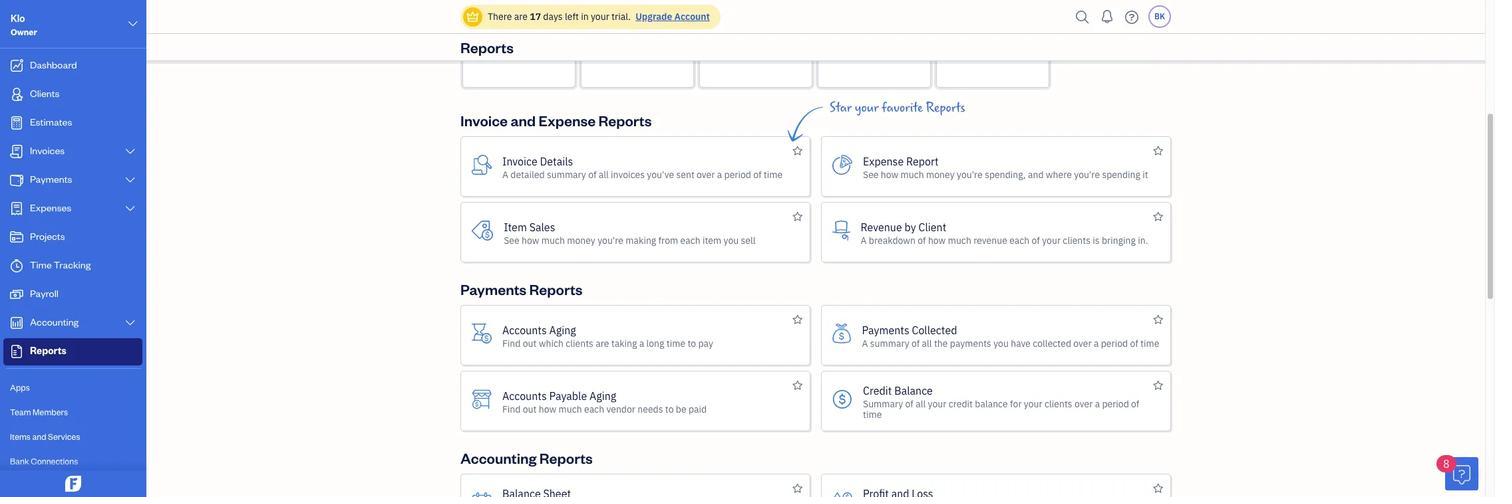 Task type: vqa. For each thing, say whether or not it's contained in the screenshot.
Creative within the option
no



Task type: describe. For each thing, give the bounding box(es) containing it.
apps link
[[3, 377, 142, 400]]

client image
[[9, 88, 25, 101]]

your right in
[[591, 11, 610, 23]]

payments
[[950, 338, 992, 350]]

by
[[905, 221, 916, 234]]

long
[[647, 338, 665, 350]]

a inside credit balance summary of all your credit balance for your clients over a period of time
[[1095, 398, 1100, 410]]

time inside credit balance summary of all your credit balance for your clients over a period of time
[[863, 409, 882, 421]]

in
[[581, 11, 589, 23]]

payable
[[549, 390, 587, 403]]

notifications image
[[1097, 3, 1118, 30]]

accounting link
[[3, 310, 142, 337]]

update favorite status for revenue by client image
[[1154, 209, 1163, 225]]

invoices
[[611, 169, 645, 181]]

invoice inside invoice details a detailed summary of all invoices you've sent over a period of time
[[503, 155, 538, 168]]

accounts payable aging find out how much each vendor needs to be paid
[[503, 390, 707, 416]]

expense inside star your favorite reports invoice and expense reports
[[539, 111, 596, 130]]

you inside item sales see how much money you're making from each item you sell
[[724, 235, 739, 247]]

payments for payments reports
[[461, 280, 527, 299]]

period for credit balance
[[1102, 398, 1129, 410]]

2 horizontal spatial you're
[[1074, 169, 1100, 181]]

period for payments collected
[[1101, 338, 1128, 350]]

you've
[[647, 169, 674, 181]]

clients
[[30, 87, 60, 100]]

much inside revenue by client a breakdown of how much revenue each of your clients is bringing in.
[[948, 235, 972, 247]]

star
[[830, 101, 852, 116]]

much inside accounts payable aging find out how much each vendor needs to be paid
[[559, 404, 582, 416]]

team
[[10, 407, 31, 418]]

estimate image
[[9, 116, 25, 130]]

you inside payments collected a summary of all the payments you have collected over a period of time
[[994, 338, 1009, 350]]

invoice image
[[9, 145, 25, 158]]

time
[[30, 259, 52, 272]]

for
[[1010, 398, 1022, 410]]

chart image
[[9, 317, 25, 330]]

time inside invoice details a detailed summary of all invoices you've sent over a period of time
[[764, 169, 783, 181]]

the
[[934, 338, 948, 350]]

aging inside accounts payable aging find out how much each vendor needs to be paid
[[590, 390, 616, 403]]

it
[[1143, 169, 1149, 181]]

all inside payments collected a summary of all the payments you have collected over a period of time
[[922, 338, 932, 350]]

freshbooks image
[[63, 477, 84, 493]]

invoices
[[30, 144, 65, 157]]

timer image
[[9, 260, 25, 273]]

a for payments collected
[[862, 338, 868, 350]]

team members link
[[3, 401, 142, 425]]

revenue
[[974, 235, 1008, 247]]

days
[[543, 11, 563, 23]]

17
[[530, 11, 541, 23]]

chevron large down image for accounting
[[124, 318, 136, 329]]

bank connections
[[10, 457, 78, 467]]

connections
[[31, 457, 78, 467]]

sent
[[676, 169, 695, 181]]

money for report
[[927, 169, 955, 181]]

payments reports
[[461, 280, 583, 299]]

over for credit balance
[[1075, 398, 1093, 410]]

estimates
[[30, 116, 72, 128]]

vendor
[[607, 404, 636, 416]]

reports link
[[3, 339, 142, 366]]

all inside credit balance summary of all your credit balance for your clients over a period of time
[[916, 398, 926, 410]]

detailed
[[511, 169, 545, 181]]

payroll link
[[3, 282, 142, 309]]

easy
[[620, 27, 646, 43]]

you're for report
[[957, 169, 983, 181]]

members
[[33, 407, 68, 418]]

aging inside accounts aging find out which clients are taking a long time to pay
[[549, 324, 576, 337]]

money image
[[9, 288, 25, 302]]

clients inside revenue by client a breakdown of how much revenue each of your clients is bringing in.
[[1063, 235, 1091, 247]]

trial.
[[612, 11, 631, 23]]

paid
[[689, 404, 707, 416]]

clients inside credit balance summary of all your credit balance for your clients over a period of time
[[1045, 398, 1073, 410]]

reports inside main element
[[30, 345, 66, 357]]

sales
[[530, 221, 555, 234]]

resource center badge image
[[1446, 458, 1479, 491]]

in.
[[1138, 235, 1148, 247]]

to inside accounts aging find out which clients are taking a long time to pay
[[688, 338, 696, 350]]

out inside accounts aging find out which clients are taking a long time to pay
[[523, 338, 537, 350]]

are inside accounts aging find out which clients are taking a long time to pay
[[596, 338, 609, 350]]

update favorite status for balance sheet image
[[793, 481, 803, 497]]

to inside accounts payable aging find out how much each vendor needs to be paid
[[665, 404, 674, 416]]

much inside expense report see how much money you're spending, and where you're spending it
[[901, 169, 924, 181]]

find inside accounts aging find out which clients are taking a long time to pay
[[503, 338, 521, 350]]

expense report see how much money you're spending, and where you're spending it
[[863, 155, 1149, 181]]

from
[[659, 235, 678, 247]]

your inside revenue by client a breakdown of how much revenue each of your clients is bringing in.
[[1042, 235, 1061, 247]]

owner
[[11, 27, 37, 37]]

expenses link
[[3, 196, 142, 223]]

bringing
[[1102, 235, 1136, 247]]

upgrade
[[636, 11, 672, 23]]

bk button
[[1149, 5, 1171, 28]]

and inside expense report see how much money you're spending, and where you're spending it
[[1028, 169, 1044, 181]]

item sales see how much money you're making from each item you sell
[[504, 221, 756, 247]]

a inside revenue by client a breakdown of how much revenue each of your clients is bringing in.
[[861, 235, 867, 247]]

invoices link
[[3, 138, 142, 166]]

klo
[[11, 12, 25, 25]]

accounts for accounts payable aging
[[503, 390, 547, 403]]

pay
[[698, 338, 713, 350]]

items
[[10, 432, 31, 443]]

clients link
[[3, 81, 142, 108]]

accounting for accounting reports
[[461, 449, 537, 468]]

sell
[[741, 235, 756, 247]]

upgrade account link
[[633, 11, 710, 23]]

8
[[1444, 458, 1450, 471]]

period inside invoice details a detailed summary of all invoices you've sent over a period of time
[[724, 169, 751, 181]]

klo owner
[[11, 12, 37, 37]]

bank connections link
[[3, 451, 142, 474]]

invoice details a detailed summary of all invoices you've sent over a period of time
[[503, 155, 783, 181]]

how inside revenue by client a breakdown of how much revenue each of your clients is bringing in.
[[928, 235, 946, 247]]

star your favorite reports invoice and expense reports
[[461, 101, 966, 130]]

there
[[488, 11, 512, 23]]

payments for payments collected a summary of all the payments you have collected over a period of time
[[862, 324, 910, 337]]

out inside accounts payable aging find out how much each vendor needs to be paid
[[523, 404, 537, 416]]

how inside accounts payable aging find out how much each vendor needs to be paid
[[539, 404, 557, 416]]

which
[[539, 338, 564, 350]]

collected
[[1033, 338, 1072, 350]]

bk
[[1155, 11, 1165, 21]]



Task type: locate. For each thing, give the bounding box(es) containing it.
1 vertical spatial all
[[922, 338, 932, 350]]

a inside invoice details a detailed summary of all invoices you've sent over a period of time
[[717, 169, 722, 181]]

1 vertical spatial a
[[861, 235, 867, 247]]

you left have
[[994, 338, 1009, 350]]

your right for
[[1024, 398, 1043, 410]]

0 horizontal spatial you're
[[598, 235, 624, 247]]

projects
[[30, 230, 65, 243]]

clients left is
[[1063, 235, 1091, 247]]

8 button
[[1437, 456, 1479, 491]]

2 vertical spatial a
[[862, 338, 868, 350]]

to left pay
[[688, 338, 696, 350]]

is
[[1093, 235, 1100, 247]]

all down balance
[[916, 398, 926, 410]]

2 horizontal spatial and
[[1028, 169, 1044, 181]]

2 out from the top
[[523, 404, 537, 416]]

2 vertical spatial payments
[[862, 324, 910, 337]]

a inside invoice details a detailed summary of all invoices you've sent over a period of time
[[503, 169, 508, 181]]

aging up vendor
[[590, 390, 616, 403]]

how down the payable
[[539, 404, 557, 416]]

a for invoice details
[[503, 169, 508, 181]]

much down sales
[[542, 235, 565, 247]]

0 vertical spatial accounting
[[30, 316, 79, 329]]

0 vertical spatial to
[[686, 27, 695, 43]]

out left which
[[523, 338, 537, 350]]

have
[[1011, 338, 1031, 350]]

your down account
[[699, 27, 722, 43]]

chevron large down image inside accounting link
[[124, 318, 136, 329]]

all left the
[[922, 338, 932, 350]]

report image
[[9, 345, 25, 359]]

summary up credit
[[870, 338, 910, 350]]

projects link
[[3, 224, 142, 252]]

0 horizontal spatial see
[[504, 235, 520, 247]]

find
[[503, 338, 521, 350], [503, 404, 521, 416]]

1 vertical spatial over
[[1074, 338, 1092, 350]]

payments collected a summary of all the payments you have collected over a period of time
[[862, 324, 1160, 350]]

your inside star your favorite reports invoice and expense reports
[[855, 101, 879, 116]]

main element
[[0, 0, 190, 498]]

to down account
[[686, 27, 695, 43]]

payments inside payments collected a summary of all the payments you have collected over a period of time
[[862, 324, 910, 337]]

1 vertical spatial payments
[[461, 280, 527, 299]]

over inside credit balance summary of all your credit balance for your clients over a period of time
[[1075, 398, 1093, 410]]

0 vertical spatial favorite
[[725, 27, 767, 43]]

1 vertical spatial invoice
[[503, 155, 538, 168]]

update favorite status for accounts aging image
[[793, 312, 803, 328]]

payments
[[30, 173, 72, 186], [461, 280, 527, 299], [862, 324, 910, 337]]

your
[[591, 11, 610, 23], [699, 27, 722, 43], [855, 101, 879, 116], [1042, 235, 1061, 247], [928, 398, 947, 410], [1024, 398, 1043, 410]]

chevron large down image inside invoices link
[[124, 146, 136, 157]]

a down revenue
[[861, 235, 867, 247]]

1 horizontal spatial aging
[[590, 390, 616, 403]]

0 vertical spatial summary
[[547, 169, 586, 181]]

credit
[[863, 384, 892, 398]]

0 vertical spatial period
[[724, 169, 751, 181]]

expense left "report"
[[863, 155, 904, 168]]

estimates link
[[3, 110, 142, 137]]

accounts aging find out which clients are taking a long time to pay
[[503, 324, 713, 350]]

easy access to your favorite reports
[[620, 27, 809, 43]]

a
[[503, 169, 508, 181], [861, 235, 867, 247], [862, 338, 868, 350]]

a up credit
[[862, 338, 868, 350]]

each inside revenue by client a breakdown of how much revenue each of your clients is bringing in.
[[1010, 235, 1030, 247]]

period inside credit balance summary of all your credit balance for your clients over a period of time
[[1102, 398, 1129, 410]]

much down the payable
[[559, 404, 582, 416]]

all inside invoice details a detailed summary of all invoices you've sent over a period of time
[[599, 169, 609, 181]]

1 out from the top
[[523, 338, 537, 350]]

project image
[[9, 231, 25, 244]]

1 horizontal spatial are
[[596, 338, 609, 350]]

time inside payments collected a summary of all the payments you have collected over a period of time
[[1141, 338, 1160, 350]]

aging
[[549, 324, 576, 337], [590, 390, 616, 403]]

2 vertical spatial over
[[1075, 398, 1093, 410]]

a inside payments collected a summary of all the payments you have collected over a period of time
[[862, 338, 868, 350]]

time inside accounts aging find out which clients are taking a long time to pay
[[667, 338, 686, 350]]

tracking
[[54, 259, 91, 272]]

0 vertical spatial and
[[511, 111, 536, 130]]

spending
[[1102, 169, 1141, 181]]

there are 17 days left in your trial. upgrade account
[[488, 11, 710, 23]]

how up revenue
[[881, 169, 899, 181]]

payments for payments
[[30, 173, 72, 186]]

0 horizontal spatial favorite
[[725, 27, 767, 43]]

2 horizontal spatial each
[[1010, 235, 1030, 247]]

client
[[919, 221, 947, 234]]

aging up which
[[549, 324, 576, 337]]

revenue
[[861, 221, 902, 234]]

0 vertical spatial you
[[724, 235, 739, 247]]

and inside star your favorite reports invoice and expense reports
[[511, 111, 536, 130]]

a inside accounts aging find out which clients are taking a long time to pay
[[639, 338, 644, 350]]

see for item sales
[[504, 235, 520, 247]]

clients right for
[[1045, 398, 1073, 410]]

how
[[881, 169, 899, 181], [522, 235, 539, 247], [928, 235, 946, 247], [539, 404, 557, 416]]

you're right the where
[[1074, 169, 1100, 181]]

1 horizontal spatial expense
[[863, 155, 904, 168]]

0 horizontal spatial summary
[[547, 169, 586, 181]]

1 vertical spatial favorite
[[882, 101, 923, 116]]

you're left spending,
[[957, 169, 983, 181]]

chevron large down image for expenses
[[124, 204, 136, 214]]

expense image
[[9, 202, 25, 216]]

summary inside payments collected a summary of all the payments you have collected over a period of time
[[870, 338, 910, 350]]

1 horizontal spatial payments
[[461, 280, 527, 299]]

1 vertical spatial clients
[[566, 338, 594, 350]]

favorite inside star your favorite reports invoice and expense reports
[[882, 101, 923, 116]]

all left invoices
[[599, 169, 609, 181]]

2 vertical spatial to
[[665, 404, 674, 416]]

expenses
[[30, 202, 71, 214]]

1 vertical spatial period
[[1101, 338, 1128, 350]]

1 horizontal spatial each
[[681, 235, 701, 247]]

payments up expenses
[[30, 173, 72, 186]]

0 horizontal spatial and
[[32, 432, 46, 443]]

2 vertical spatial and
[[32, 432, 46, 443]]

1 find from the top
[[503, 338, 521, 350]]

chevron large down image down 'payroll' link
[[124, 318, 136, 329]]

period inside payments collected a summary of all the payments you have collected over a period of time
[[1101, 338, 1128, 350]]

be
[[676, 404, 687, 416]]

how inside item sales see how much money you're making from each item you sell
[[522, 235, 539, 247]]

1 horizontal spatial accounting
[[461, 449, 537, 468]]

expense up the details
[[539, 111, 596, 130]]

1 horizontal spatial favorite
[[882, 101, 923, 116]]

item
[[504, 221, 527, 234]]

balance
[[895, 384, 933, 398]]

access
[[650, 27, 682, 43]]

time tracking link
[[3, 253, 142, 280]]

1 horizontal spatial summary
[[870, 338, 910, 350]]

chevron large down image inside payments link
[[124, 175, 136, 186]]

crown image
[[466, 10, 480, 24]]

summary inside invoice details a detailed summary of all invoices you've sent over a period of time
[[547, 169, 586, 181]]

1 accounts from the top
[[503, 324, 547, 337]]

you're left making
[[598, 235, 624, 247]]

summary
[[863, 398, 903, 410]]

2 horizontal spatial payments
[[862, 324, 910, 337]]

1 vertical spatial money
[[567, 235, 596, 247]]

each
[[681, 235, 701, 247], [1010, 235, 1030, 247], [584, 404, 604, 416]]

where
[[1046, 169, 1072, 181]]

dashboard
[[30, 59, 77, 71]]

a left detailed
[[503, 169, 508, 181]]

and left the where
[[1028, 169, 1044, 181]]

2 vertical spatial period
[[1102, 398, 1129, 410]]

update favorite status for item sales image
[[793, 209, 803, 225]]

accounting inside main element
[[30, 316, 79, 329]]

credit
[[949, 398, 973, 410]]

0 vertical spatial over
[[697, 169, 715, 181]]

0 horizontal spatial you
[[724, 235, 739, 247]]

breakdown
[[869, 235, 916, 247]]

money down "report"
[[927, 169, 955, 181]]

items and services link
[[3, 426, 142, 449]]

4 chevron large down image from the top
[[124, 318, 136, 329]]

accounting for accounting
[[30, 316, 79, 329]]

over for payments collected
[[1074, 338, 1092, 350]]

0 vertical spatial accounts
[[503, 324, 547, 337]]

payments left collected
[[862, 324, 910, 337]]

1 horizontal spatial and
[[511, 111, 536, 130]]

money inside expense report see how much money you're spending, and where you're spending it
[[927, 169, 955, 181]]

services
[[48, 432, 80, 443]]

0 vertical spatial see
[[863, 169, 879, 181]]

update favorite status for profit and loss image
[[1154, 481, 1163, 497]]

are left 17
[[514, 11, 528, 23]]

0 horizontal spatial aging
[[549, 324, 576, 337]]

0 horizontal spatial are
[[514, 11, 528, 23]]

a
[[717, 169, 722, 181], [639, 338, 644, 350], [1094, 338, 1099, 350], [1095, 398, 1100, 410]]

taking
[[612, 338, 637, 350]]

payments link
[[3, 167, 142, 194]]

each inside accounts payable aging find out how much each vendor needs to be paid
[[584, 404, 604, 416]]

update favorite status for expense report image
[[1154, 143, 1163, 159]]

invoice inside star your favorite reports invoice and expense reports
[[461, 111, 508, 130]]

to left be
[[665, 404, 674, 416]]

your right star
[[855, 101, 879, 116]]

out
[[523, 338, 537, 350], [523, 404, 537, 416]]

clients inside accounts aging find out which clients are taking a long time to pay
[[566, 338, 594, 350]]

1 horizontal spatial see
[[863, 169, 879, 181]]

2 chevron large down image from the top
[[124, 175, 136, 186]]

collected
[[912, 324, 957, 337]]

0 vertical spatial are
[[514, 11, 528, 23]]

see inside expense report see how much money you're spending, and where you're spending it
[[863, 169, 879, 181]]

and right 'items'
[[32, 432, 46, 443]]

1 vertical spatial out
[[523, 404, 537, 416]]

much left revenue
[[948, 235, 972, 247]]

update favorite status for credit balance image
[[1154, 378, 1163, 394]]

payroll
[[30, 288, 59, 300]]

1 vertical spatial you
[[994, 338, 1009, 350]]

much inside item sales see how much money you're making from each item you sell
[[542, 235, 565, 247]]

1 horizontal spatial you're
[[957, 169, 983, 181]]

over inside payments collected a summary of all the payments you have collected over a period of time
[[1074, 338, 1092, 350]]

accounts for accounts aging
[[503, 324, 547, 337]]

and inside main element
[[32, 432, 46, 443]]

you're inside item sales see how much money you're making from each item you sell
[[598, 235, 624, 247]]

1 vertical spatial expense
[[863, 155, 904, 168]]

chevron large down image
[[127, 16, 139, 32]]

1 chevron large down image from the top
[[124, 146, 136, 157]]

your left is
[[1042, 235, 1061, 247]]

chevron large down image for invoices
[[124, 146, 136, 157]]

0 vertical spatial expense
[[539, 111, 596, 130]]

time
[[764, 169, 783, 181], [667, 338, 686, 350], [1141, 338, 1160, 350], [863, 409, 882, 421]]

clients right which
[[566, 338, 594, 350]]

clients
[[1063, 235, 1091, 247], [566, 338, 594, 350], [1045, 398, 1073, 410]]

accounts inside accounts payable aging find out how much each vendor needs to be paid
[[503, 390, 547, 403]]

0 horizontal spatial accounting
[[30, 316, 79, 329]]

1 vertical spatial to
[[688, 338, 696, 350]]

team members
[[10, 407, 68, 418]]

much
[[901, 169, 924, 181], [542, 235, 565, 247], [948, 235, 972, 247], [559, 404, 582, 416]]

1 horizontal spatial money
[[927, 169, 955, 181]]

each inside item sales see how much money you're making from each item you sell
[[681, 235, 701, 247]]

chevron large down image down payments link
[[124, 204, 136, 214]]

3 chevron large down image from the top
[[124, 204, 136, 214]]

find up accounting reports
[[503, 404, 521, 416]]

credit balance summary of all your credit balance for your clients over a period of time
[[863, 384, 1140, 421]]

accounts
[[503, 324, 547, 337], [503, 390, 547, 403]]

2 vertical spatial clients
[[1045, 398, 1073, 410]]

apps
[[10, 383, 30, 393]]

money for sales
[[567, 235, 596, 247]]

1 horizontal spatial you
[[994, 338, 1009, 350]]

chevron large down image for payments
[[124, 175, 136, 186]]

2 vertical spatial all
[[916, 398, 926, 410]]

a inside payments collected a summary of all the payments you have collected over a period of time
[[1094, 338, 1099, 350]]

item
[[703, 235, 722, 247]]

0 vertical spatial aging
[[549, 324, 576, 337]]

1 vertical spatial aging
[[590, 390, 616, 403]]

update favorite status for accounts payable aging image
[[793, 378, 803, 394]]

0 vertical spatial invoice
[[461, 111, 508, 130]]

0 vertical spatial out
[[523, 338, 537, 350]]

much down "report"
[[901, 169, 924, 181]]

you
[[724, 235, 739, 247], [994, 338, 1009, 350]]

1 vertical spatial are
[[596, 338, 609, 350]]

revenue by client a breakdown of how much revenue each of your clients is bringing in.
[[861, 221, 1148, 247]]

see down item
[[504, 235, 520, 247]]

update favorite status for payments collected image
[[1154, 312, 1163, 328]]

money inside item sales see how much money you're making from each item you sell
[[567, 235, 596, 247]]

search image
[[1072, 7, 1094, 27]]

accounts up which
[[503, 324, 547, 337]]

details
[[540, 155, 573, 168]]

making
[[626, 235, 656, 247]]

expense inside expense report see how much money you're spending, and where you're spending it
[[863, 155, 904, 168]]

1 vertical spatial summary
[[870, 338, 910, 350]]

money
[[927, 169, 955, 181], [567, 235, 596, 247]]

left
[[565, 11, 579, 23]]

0 vertical spatial find
[[503, 338, 521, 350]]

account
[[675, 11, 710, 23]]

1 vertical spatial find
[[503, 404, 521, 416]]

invoice
[[461, 111, 508, 130], [503, 155, 538, 168]]

each for item sales
[[681, 235, 701, 247]]

chevron large down image down invoices link
[[124, 175, 136, 186]]

how inside expense report see how much money you're spending, and where you're spending it
[[881, 169, 899, 181]]

see for expense report
[[863, 169, 879, 181]]

you left sell
[[724, 235, 739, 247]]

each right revenue
[[1010, 235, 1030, 247]]

out up accounting reports
[[523, 404, 537, 416]]

0 vertical spatial all
[[599, 169, 609, 181]]

go to help image
[[1121, 7, 1143, 27]]

0 horizontal spatial expense
[[539, 111, 596, 130]]

dashboard link
[[3, 53, 142, 80]]

0 vertical spatial money
[[927, 169, 955, 181]]

you're
[[957, 169, 983, 181], [1074, 169, 1100, 181], [598, 235, 624, 247]]

see
[[863, 169, 879, 181], [504, 235, 520, 247]]

0 vertical spatial payments
[[30, 173, 72, 186]]

payments inside main element
[[30, 173, 72, 186]]

find left which
[[503, 338, 521, 350]]

bank
[[10, 457, 29, 467]]

0 vertical spatial a
[[503, 169, 508, 181]]

see up revenue
[[863, 169, 879, 181]]

2 accounts from the top
[[503, 390, 547, 403]]

payment image
[[9, 174, 25, 187]]

each left item
[[681, 235, 701, 247]]

over inside invoice details a detailed summary of all invoices you've sent over a period of time
[[697, 169, 715, 181]]

period
[[724, 169, 751, 181], [1101, 338, 1128, 350], [1102, 398, 1129, 410]]

reports
[[770, 27, 809, 43], [461, 38, 514, 57], [926, 101, 966, 116], [599, 111, 652, 130], [530, 280, 583, 299], [30, 345, 66, 357], [540, 449, 593, 468]]

needs
[[638, 404, 663, 416]]

0 vertical spatial clients
[[1063, 235, 1091, 247]]

0 horizontal spatial each
[[584, 404, 604, 416]]

payments down item
[[461, 280, 527, 299]]

dashboard image
[[9, 59, 25, 73]]

accounts left the payable
[[503, 390, 547, 403]]

0 horizontal spatial money
[[567, 235, 596, 247]]

1 vertical spatial accounting
[[461, 449, 537, 468]]

balance
[[975, 398, 1008, 410]]

your left credit
[[928, 398, 947, 410]]

each for revenue by client
[[1010, 235, 1030, 247]]

summary down the details
[[547, 169, 586, 181]]

items and services
[[10, 432, 80, 443]]

1 vertical spatial see
[[504, 235, 520, 247]]

find inside accounts payable aging find out how much each vendor needs to be paid
[[503, 404, 521, 416]]

accounting reports
[[461, 449, 593, 468]]

0 horizontal spatial payments
[[30, 173, 72, 186]]

2 find from the top
[[503, 404, 521, 416]]

each left vendor
[[584, 404, 604, 416]]

update favorite status for invoice details image
[[793, 143, 803, 159]]

1 vertical spatial and
[[1028, 169, 1044, 181]]

accounting
[[30, 316, 79, 329], [461, 449, 537, 468]]

chevron large down image
[[124, 146, 136, 157], [124, 175, 136, 186], [124, 204, 136, 214], [124, 318, 136, 329]]

how down client at the right of page
[[928, 235, 946, 247]]

time tracking
[[30, 259, 91, 272]]

accounts inside accounts aging find out which clients are taking a long time to pay
[[503, 324, 547, 337]]

you're for sales
[[598, 235, 624, 247]]

see inside item sales see how much money you're making from each item you sell
[[504, 235, 520, 247]]

and up detailed
[[511, 111, 536, 130]]

are left taking
[[596, 338, 609, 350]]

chevron large down image down estimates link at left
[[124, 146, 136, 157]]

money left making
[[567, 235, 596, 247]]

how down sales
[[522, 235, 539, 247]]

1 vertical spatial accounts
[[503, 390, 547, 403]]



